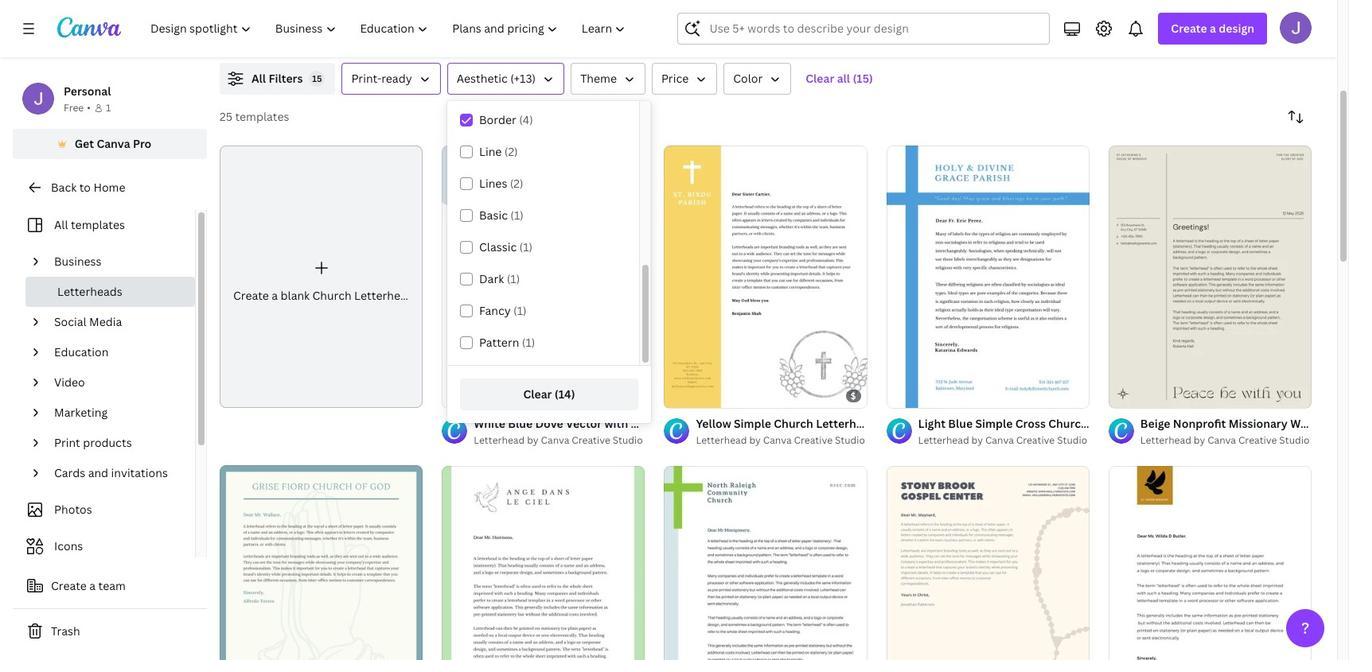 Task type: vqa. For each thing, say whether or not it's contained in the screenshot.


Task type: locate. For each thing, give the bounding box(es) containing it.
church inside the light blue simple cross church letterhead letterhead by canva creative studio
[[1049, 417, 1088, 432]]

2 creative from the left
[[794, 434, 833, 448]]

simple left the cross
[[975, 417, 1013, 432]]

creative inside yellow simple church letterhead letterhead by canva creative studio
[[794, 434, 833, 448]]

create a team
[[51, 579, 126, 594]]

classic
[[479, 240, 517, 255]]

15 filter options selected element
[[309, 71, 325, 87]]

0 vertical spatial a
[[1210, 21, 1216, 36]]

create down icons
[[51, 579, 87, 594]]

a inside dropdown button
[[1210, 21, 1216, 36]]

(1) right the classic
[[519, 240, 533, 255]]

color button
[[724, 63, 791, 95]]

clear
[[806, 71, 834, 86], [523, 387, 552, 402]]

0 horizontal spatial simple
[[734, 417, 771, 432]]

video
[[54, 375, 85, 390]]

and
[[88, 466, 108, 481]]

2 letterhead by canva creative studio link from the left
[[696, 433, 867, 449]]

0 horizontal spatial clear
[[523, 387, 552, 402]]

video link
[[48, 368, 185, 398]]

3 studio from the left
[[1057, 434, 1087, 448]]

studio inside yellow simple church letterhead letterhead by canva creative studio
[[835, 434, 865, 448]]

all templates
[[54, 217, 125, 232]]

print-ready
[[351, 71, 412, 86]]

3 creative from the left
[[1016, 434, 1055, 448]]

by inside yellow simple church letterhead letterhead by canva creative studio
[[749, 434, 761, 448]]

0 vertical spatial (2)
[[505, 144, 518, 159]]

2 horizontal spatial blue
[[948, 417, 973, 432]]

white blue dove vector with blue dots church letterhead (us) image
[[442, 146, 645, 409]]

church inside 'white blue dove vector with blue dots church letterhead (us) letterhead by canva creative studio'
[[686, 417, 726, 432]]

by inside the light blue simple cross church letterhead letterhead by canva creative studio
[[972, 434, 983, 448]]

light blue simple cross church letterhead image
[[886, 146, 1090, 409]]

2 horizontal spatial create
[[1171, 21, 1207, 36]]

dove
[[535, 417, 563, 432]]

create inside dropdown button
[[1171, 21, 1207, 36]]

1 vertical spatial a
[[272, 288, 278, 303]]

blue right light
[[948, 417, 973, 432]]

yellow
[[696, 417, 731, 432]]

2 vertical spatial a
[[89, 579, 96, 594]]

2 studio from the left
[[835, 434, 865, 448]]

classic (1)
[[479, 240, 533, 255]]

aesthetic (+13) button
[[447, 63, 564, 95]]

3 letterhead by canva creative studio link from the left
[[918, 433, 1090, 449]]

None search field
[[678, 13, 1050, 45]]

blue left dove
[[508, 417, 533, 432]]

photos link
[[22, 495, 185, 525]]

clear (14) button
[[460, 379, 638, 411]]

1 studio from the left
[[613, 434, 643, 448]]

•
[[87, 101, 91, 115]]

a
[[1210, 21, 1216, 36], [272, 288, 278, 303], [89, 579, 96, 594]]

4 by from the left
[[1194, 434, 1205, 448]]

back to home link
[[13, 172, 207, 204]]

3 blue from the left
[[948, 417, 973, 432]]

letterhead
[[354, 288, 414, 303], [728, 417, 789, 432], [816, 417, 876, 432], [1091, 417, 1151, 432], [474, 434, 525, 448], [696, 434, 747, 448], [918, 434, 969, 448], [1141, 434, 1192, 448]]

a left team
[[89, 579, 96, 594]]

clear all (15) button
[[798, 63, 881, 95]]

(1) for fancy (1)
[[514, 303, 527, 318]]

1 horizontal spatial blue
[[631, 417, 655, 432]]

trash link
[[13, 616, 207, 648]]

pale blue bordered church letterhead image
[[220, 466, 423, 661]]

canva
[[97, 136, 130, 151], [541, 434, 569, 448], [763, 434, 792, 448], [985, 434, 1014, 448], [1208, 434, 1236, 448]]

Sort by button
[[1280, 101, 1312, 133]]

1 vertical spatial all
[[54, 217, 68, 232]]

aesthetic
[[457, 71, 508, 86]]

templates right 25 on the left top
[[235, 109, 289, 124]]

1 horizontal spatial templates
[[235, 109, 289, 124]]

15
[[312, 72, 322, 84]]

0 vertical spatial clear
[[806, 71, 834, 86]]

creative
[[572, 434, 610, 448], [794, 434, 833, 448], [1016, 434, 1055, 448], [1239, 434, 1277, 448]]

(2) right line
[[505, 144, 518, 159]]

0 horizontal spatial all
[[54, 217, 68, 232]]

yellow simple church letterhead image
[[664, 146, 867, 409]]

all down back
[[54, 217, 68, 232]]

blue inside the light blue simple cross church letterhead letterhead by canva creative studio
[[948, 417, 973, 432]]

a left blank
[[272, 288, 278, 303]]

1 letterhead by canva creative studio link from the left
[[474, 433, 645, 449]]

letterhead by canva creative studio link for church
[[696, 433, 867, 449]]

design
[[1219, 21, 1255, 36]]

1 vertical spatial clear
[[523, 387, 552, 402]]

line (2)
[[479, 144, 518, 159]]

business link
[[48, 247, 185, 277]]

a left design
[[1210, 21, 1216, 36]]

0 horizontal spatial create
[[51, 579, 87, 594]]

(us)
[[791, 417, 814, 432]]

(1) right 'fancy'
[[514, 303, 527, 318]]

1 creative from the left
[[572, 434, 610, 448]]

0 horizontal spatial templates
[[71, 217, 125, 232]]

icons
[[54, 539, 83, 554]]

clear all (15)
[[806, 71, 873, 86]]

0 horizontal spatial a
[[89, 579, 96, 594]]

0 vertical spatial all
[[252, 71, 266, 86]]

with
[[605, 417, 628, 432]]

top level navigation element
[[140, 13, 640, 45]]

lines (2)
[[479, 176, 523, 191]]

social
[[54, 314, 86, 330]]

print products
[[54, 435, 132, 451]]

(1) right dark
[[507, 271, 520, 287]]

yellow simple church letterhead letterhead by canva creative studio
[[696, 417, 876, 448]]

1 vertical spatial templates
[[71, 217, 125, 232]]

create for create a team
[[51, 579, 87, 594]]

3 by from the left
[[972, 434, 983, 448]]

letterheads
[[57, 284, 122, 299]]

print-ready button
[[342, 63, 441, 95]]

2 horizontal spatial a
[[1210, 21, 1216, 36]]

simple
[[734, 417, 771, 432], [975, 417, 1013, 432]]

studio
[[613, 434, 643, 448], [835, 434, 865, 448], [1057, 434, 1087, 448], [1279, 434, 1310, 448]]

(1) right pattern
[[522, 335, 535, 350]]

blue for light
[[948, 417, 973, 432]]

(1)
[[511, 208, 524, 223], [519, 240, 533, 255], [507, 271, 520, 287], [514, 303, 527, 318], [522, 335, 535, 350]]

all left filters
[[252, 71, 266, 86]]

by
[[527, 434, 539, 448], [749, 434, 761, 448], [972, 434, 983, 448], [1194, 434, 1205, 448]]

1 simple from the left
[[734, 417, 771, 432]]

white blue dove vector with blue dots church letterhead (us) link
[[474, 416, 814, 433]]

light
[[918, 417, 946, 432]]

0 horizontal spatial blue
[[508, 417, 533, 432]]

create left blank
[[233, 288, 269, 303]]

1 by from the left
[[527, 434, 539, 448]]

(1) right basic
[[511, 208, 524, 223]]

a for blank
[[272, 288, 278, 303]]

simple inside yellow simple church letterhead letterhead by canva creative studio
[[734, 417, 771, 432]]

simple right yellow
[[734, 417, 771, 432]]

back
[[51, 180, 77, 195]]

2 by from the left
[[749, 434, 761, 448]]

1 horizontal spatial all
[[252, 71, 266, 86]]

1 blue from the left
[[508, 417, 533, 432]]

templates
[[235, 109, 289, 124], [71, 217, 125, 232]]

dark golden rod dove church letterhead image
[[1109, 467, 1312, 661]]

2 simple from the left
[[975, 417, 1013, 432]]

create inside button
[[51, 579, 87, 594]]

(2) right lines
[[510, 176, 523, 191]]

invitations
[[111, 466, 168, 481]]

(1) for classic (1)
[[519, 240, 533, 255]]

(1) for dark (1)
[[507, 271, 520, 287]]

marketing link
[[48, 398, 185, 428]]

clear left (14)
[[523, 387, 552, 402]]

1 horizontal spatial a
[[272, 288, 278, 303]]

create left design
[[1171, 21, 1207, 36]]

letterhead by canva creative studio link
[[474, 433, 645, 449], [696, 433, 867, 449], [918, 433, 1090, 449], [1141, 433, 1312, 449]]

a for team
[[89, 579, 96, 594]]

a inside button
[[89, 579, 96, 594]]

0 vertical spatial templates
[[235, 109, 289, 124]]

cross
[[1016, 417, 1046, 432]]

white
[[474, 417, 505, 432]]

templates down back to home at the left of the page
[[71, 217, 125, 232]]

0 vertical spatial create
[[1171, 21, 1207, 36]]

basic
[[479, 208, 508, 223]]

print products link
[[48, 428, 185, 459]]

pattern (1)
[[479, 335, 535, 350]]

1 horizontal spatial simple
[[975, 417, 1013, 432]]

beige nonprofit missionary work classy minimalist charity letterhead image
[[1109, 146, 1312, 409]]

(2) for line (2)
[[505, 144, 518, 159]]

price button
[[652, 63, 717, 95]]

to
[[79, 180, 91, 195]]

2 vertical spatial create
[[51, 579, 87, 594]]

4 creative from the left
[[1239, 434, 1277, 448]]

1 horizontal spatial create
[[233, 288, 269, 303]]

clear left all
[[806, 71, 834, 86]]

1 vertical spatial create
[[233, 288, 269, 303]]

trash
[[51, 624, 80, 639]]

1 vertical spatial (2)
[[510, 176, 523, 191]]

1 horizontal spatial clear
[[806, 71, 834, 86]]

creative inside 'white blue dove vector with blue dots church letterhead (us) letterhead by canva creative studio'
[[572, 434, 610, 448]]

blue right with
[[631, 417, 655, 432]]

free
[[64, 101, 84, 115]]

light blue simple cross church letterhead letterhead by canva creative studio
[[918, 417, 1151, 448]]

personal
[[64, 84, 111, 99]]

line
[[479, 144, 502, 159]]

blank
[[281, 288, 310, 303]]

fancy
[[479, 303, 511, 318]]

social media
[[54, 314, 122, 330]]

dark
[[479, 271, 504, 287]]

education link
[[48, 338, 185, 368]]



Task type: describe. For each thing, give the bounding box(es) containing it.
get canva pro
[[75, 136, 152, 151]]

create for create a design
[[1171, 21, 1207, 36]]

aesthetic (+13)
[[457, 71, 536, 86]]

pattern
[[479, 335, 519, 350]]

filters
[[269, 71, 303, 86]]

education
[[54, 345, 109, 360]]

4 letterhead by canva creative studio link from the left
[[1141, 433, 1312, 449]]

create a design button
[[1158, 13, 1267, 45]]

print
[[54, 435, 80, 451]]

cards and invitations
[[54, 466, 168, 481]]

photos
[[54, 502, 92, 517]]

by inside "letterhead by canva creative studio" link
[[1194, 434, 1205, 448]]

back to home
[[51, 180, 125, 195]]

all for all filters
[[252, 71, 266, 86]]

pro
[[133, 136, 152, 151]]

create a team button
[[13, 571, 207, 603]]

jacob simon image
[[1280, 12, 1312, 44]]

all
[[837, 71, 850, 86]]

all filters
[[252, 71, 303, 86]]

letterhead by canva creative studio link for simple
[[918, 433, 1090, 449]]

dots
[[658, 417, 684, 432]]

canva inside 'white blue dove vector with blue dots church letterhead (us) letterhead by canva creative studio'
[[541, 434, 569, 448]]

create for create a blank church letterhead
[[233, 288, 269, 303]]

(15)
[[853, 71, 873, 86]]

create a blank church letterhead link
[[220, 146, 423, 409]]

light blue simple cross church letterhead link
[[918, 416, 1151, 433]]

church letterhead templates image
[[972, 0, 1312, 44]]

1
[[106, 101, 111, 115]]

creative inside the light blue simple cross church letterhead letterhead by canva creative studio
[[1016, 434, 1055, 448]]

letterhead by canva creative studio
[[1141, 434, 1310, 448]]

canva inside the light blue simple cross church letterhead letterhead by canva creative studio
[[985, 434, 1014, 448]]

templates for all templates
[[71, 217, 125, 232]]

simple inside the light blue simple cross church letterhead letterhead by canva creative studio
[[975, 417, 1013, 432]]

blue for white
[[508, 417, 533, 432]]

price
[[661, 71, 689, 86]]

home
[[93, 180, 125, 195]]

fancy (1)
[[479, 303, 527, 318]]

(2) for lines (2)
[[510, 176, 523, 191]]

theme button
[[571, 63, 646, 95]]

25 templates
[[220, 109, 289, 124]]

templates for 25 templates
[[235, 109, 289, 124]]

a for design
[[1210, 21, 1216, 36]]

clear (14)
[[523, 387, 575, 402]]

free •
[[64, 101, 91, 115]]

create a design
[[1171, 21, 1255, 36]]

studio inside 'white blue dove vector with blue dots church letterhead (us) letterhead by canva creative studio'
[[613, 434, 643, 448]]

dark (1)
[[479, 271, 520, 287]]

border (4)
[[479, 112, 533, 127]]

team
[[98, 579, 126, 594]]

all templates link
[[22, 210, 185, 240]]

clear for clear all (15)
[[806, 71, 834, 86]]

(1) for basic (1)
[[511, 208, 524, 223]]

(14)
[[555, 387, 575, 402]]

4 studio from the left
[[1279, 434, 1310, 448]]

icons link
[[22, 532, 185, 562]]

ready
[[381, 71, 412, 86]]

2 blue from the left
[[631, 417, 655, 432]]

(4)
[[519, 112, 533, 127]]

pale navy blue rosary beads church letterhead image
[[886, 467, 1090, 661]]

theme
[[580, 71, 617, 86]]

products
[[83, 435, 132, 451]]

letterhead by canva creative studio link for dove
[[474, 433, 645, 449]]

vector
[[566, 417, 602, 432]]

canva inside button
[[97, 136, 130, 151]]

lines
[[479, 176, 507, 191]]

yellow simple church letterhead link
[[696, 416, 876, 433]]

canva inside yellow simple church letterhead letterhead by canva creative studio
[[763, 434, 792, 448]]

get canva pro button
[[13, 129, 207, 159]]

$
[[851, 390, 856, 402]]

print-
[[351, 71, 381, 86]]

25
[[220, 109, 232, 124]]

white blue dove vector with blue dots church letterhead (us) letterhead by canva creative studio
[[474, 417, 814, 448]]

church inside yellow simple church letterhead letterhead by canva creative studio
[[774, 417, 813, 432]]

business
[[54, 254, 102, 269]]

(1) for pattern (1)
[[522, 335, 535, 350]]

green simple illustrated dove church letterhead image
[[442, 467, 645, 661]]

all for all templates
[[54, 217, 68, 232]]

get
[[75, 136, 94, 151]]

by inside 'white blue dove vector with blue dots church letterhead (us) letterhead by canva creative studio'
[[527, 434, 539, 448]]

Search search field
[[710, 14, 1040, 44]]

basic (1)
[[479, 208, 524, 223]]

color
[[733, 71, 763, 86]]

media
[[89, 314, 122, 330]]

cards
[[54, 466, 85, 481]]

studio inside the light blue simple cross church letterhead letterhead by canva creative studio
[[1057, 434, 1087, 448]]

(+13)
[[510, 71, 536, 86]]

blue cross church minimal letterhead image
[[664, 467, 867, 661]]

social media link
[[48, 307, 185, 338]]

marketing
[[54, 405, 108, 420]]

border
[[479, 112, 516, 127]]

create a blank church letterhead element
[[220, 146, 423, 409]]

create a blank church letterhead
[[233, 288, 414, 303]]

clear for clear (14)
[[523, 387, 552, 402]]



